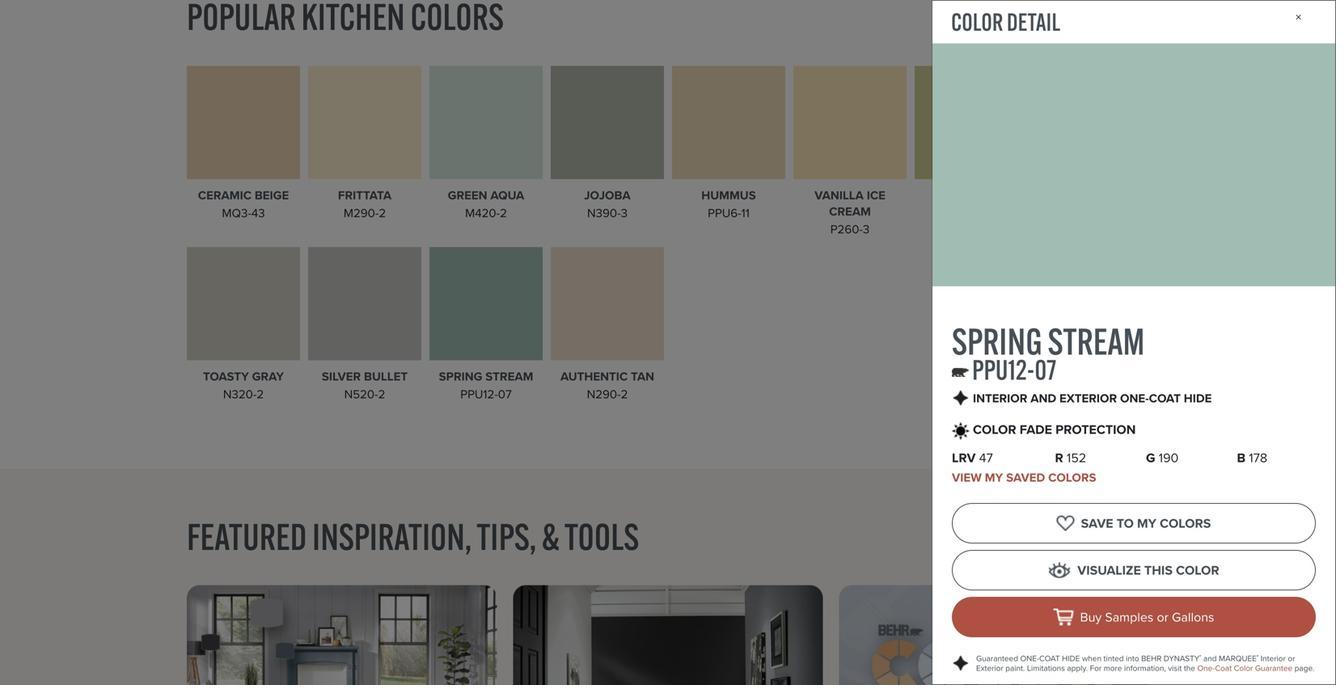 Task type: vqa. For each thing, say whether or not it's contained in the screenshot.


Task type: locate. For each thing, give the bounding box(es) containing it.
authentic tan n290-2
[[561, 368, 654, 403]]

lrv
[[952, 448, 976, 468]]

1 vertical spatial exterior
[[976, 662, 1004, 674]]

n290-
[[587, 385, 621, 403]]

frittata
[[338, 186, 392, 204]]

spring stream
[[952, 319, 1145, 364]]

exterior up protection
[[1060, 389, 1117, 407]]

cream
[[829, 203, 871, 220]]

1 horizontal spatial interior
[[1261, 652, 1286, 665]]

into
[[1126, 652, 1139, 665]]

1 horizontal spatial spring
[[952, 319, 1043, 364]]

0 vertical spatial color
[[951, 6, 1003, 37]]

® left marquee
[[1200, 654, 1202, 660]]

1 horizontal spatial 3
[[863, 220, 870, 238]]

2 inside the silver bullet n520-2
[[378, 385, 385, 403]]

1 horizontal spatial or
[[1288, 652, 1295, 665]]

my down 47
[[985, 469, 1003, 487]]

190
[[1159, 448, 1179, 468]]

stream for spring stream
[[1048, 319, 1145, 364]]

0 vertical spatial colors
[[1048, 469, 1096, 487]]

0 vertical spatial coat
[[1149, 389, 1181, 407]]

2 inside green aqua m420-2
[[500, 204, 507, 222]]

beige
[[255, 186, 289, 204]]

and right the at the bottom of page
[[1204, 652, 1217, 665]]

3
[[621, 204, 628, 222], [863, 220, 870, 238]]

page.
[[1295, 662, 1315, 674]]

save to my colors button
[[952, 503, 1316, 544]]

saved
[[1006, 469, 1045, 487]]

colors inside button
[[1160, 514, 1211, 533]]

1 vertical spatial or
[[1288, 652, 1295, 665]]

coat right the at the bottom of page
[[1215, 662, 1232, 674]]

2 for toasty gray
[[257, 385, 264, 403]]

® up one-coat color guarantee page.
[[1257, 654, 1259, 660]]

spring for spring stream ppu12-07
[[439, 368, 482, 385]]

1 vertical spatial my
[[1137, 514, 1157, 533]]

stream
[[1048, 319, 1145, 364], [486, 368, 533, 385]]

spring inside spring stream ppu12-07
[[439, 368, 482, 385]]

mq3-
[[222, 204, 251, 222]]

43
[[251, 204, 265, 222]]

color
[[973, 420, 1017, 439], [1234, 662, 1253, 674]]

0 horizontal spatial colors
[[1048, 469, 1096, 487]]

0 vertical spatial one-
[[1120, 389, 1149, 407]]

colors for view my saved colors
[[1048, 469, 1096, 487]]

0 vertical spatial my
[[985, 469, 1003, 487]]

or inside buy samples or gallons button
[[1157, 607, 1169, 627]]

1 horizontal spatial exterior
[[1060, 389, 1117, 407]]

exterior
[[1060, 389, 1117, 407], [976, 662, 1004, 674]]

0 vertical spatial exterior
[[1060, 389, 1117, 407]]

color up 47
[[973, 420, 1017, 439]]

1 vertical spatial spring
[[439, 368, 482, 385]]

one coat hide description image
[[952, 388, 970, 409]]

g 190
[[1146, 448, 1179, 468]]

detail
[[1007, 6, 1061, 37]]

1 vertical spatial color
[[1176, 561, 1220, 580]]

0 horizontal spatial ppu12-
[[460, 385, 498, 403]]

0 horizontal spatial one-
[[1120, 389, 1149, 407]]

interior left page.
[[1261, 652, 1286, 665]]

save
[[1081, 514, 1114, 533]]

0 vertical spatial or
[[1157, 607, 1169, 627]]

®
[[1200, 654, 1202, 660], [1257, 654, 1259, 660]]

colors down 'r 152'
[[1048, 469, 1096, 487]]

r
[[1055, 448, 1064, 468]]

my inside button
[[1137, 514, 1157, 533]]

spring up behr logo
[[952, 319, 1043, 364]]

0 vertical spatial spring
[[952, 319, 1043, 364]]

1 horizontal spatial and
[[1204, 652, 1217, 665]]

authentic
[[561, 368, 628, 385]]

47
[[979, 448, 993, 468]]

or right marquee
[[1288, 652, 1295, 665]]

ceramic beige mq3-43
[[198, 186, 289, 222]]

1 vertical spatial stream
[[486, 368, 533, 385]]

spring right bullet
[[439, 368, 482, 385]]

interior inside the guaranteed one-coat hide when tinted into behr dynasty ® and marquee ® interior or exterior paint. limitations apply. for more information, visit the
[[1261, 652, 1286, 665]]

toasty
[[203, 368, 249, 385]]

more
[[1104, 662, 1122, 674]]

one- right the at the bottom of page
[[1198, 662, 1215, 674]]

to
[[1117, 514, 1134, 533]]

0 horizontal spatial 3
[[621, 204, 628, 222]]

guaranteed one-coat hide when tinted into behr dynasty ® and marquee ® interior or exterior paint. limitations apply. for more information, visit the
[[976, 652, 1295, 674]]

featured
[[187, 514, 307, 559]]

frittata m290-2
[[338, 186, 392, 222]]

1 vertical spatial and
[[1204, 652, 1217, 665]]

m290-
[[344, 204, 379, 222]]

gray
[[252, 368, 284, 385]]

0 horizontal spatial ®
[[1200, 654, 1202, 660]]

0 horizontal spatial stream
[[486, 368, 533, 385]]

stream inside spring stream ppu12-07
[[486, 368, 533, 385]]

my right to at the right of the page
[[1137, 514, 1157, 533]]

for
[[1090, 662, 1102, 674]]

2
[[379, 204, 386, 222], [500, 204, 507, 222], [257, 385, 264, 403], [378, 385, 385, 403], [621, 385, 628, 403]]

spring
[[952, 319, 1043, 364], [439, 368, 482, 385]]

color left guarantee
[[1234, 662, 1253, 674]]

0 horizontal spatial 07
[[498, 385, 512, 403]]

inspiration,
[[312, 514, 472, 559]]

coat
[[1039, 652, 1060, 665]]

buy
[[1080, 607, 1102, 627]]

gallons
[[1172, 607, 1215, 627]]

colors up this
[[1160, 514, 1211, 533]]

n390-
[[587, 204, 621, 222]]

view my saved colors
[[952, 469, 1096, 487]]

visualize
[[1078, 561, 1141, 580]]

0 horizontal spatial color
[[951, 6, 1003, 37]]

spring stream ppu12-07
[[439, 368, 533, 403]]

coat left 'hide'
[[1149, 389, 1181, 407]]

spring for spring stream
[[952, 319, 1043, 364]]

fade
[[1020, 420, 1052, 439]]

tools
[[564, 514, 639, 559]]

1 horizontal spatial colors
[[1160, 514, 1211, 533]]

0 vertical spatial color
[[973, 420, 1017, 439]]

1 horizontal spatial coat
[[1215, 662, 1232, 674]]

or left the gallons
[[1157, 607, 1169, 627]]

3 inside vanilla ice cream p260-3
[[863, 220, 870, 238]]

interior down 'ppu12-07'
[[973, 389, 1028, 407]]

jojoba n390-3
[[584, 186, 631, 222]]

guarantee
[[1255, 662, 1293, 674]]

visualize this color
[[1078, 561, 1220, 580]]

behr logo image
[[952, 368, 969, 377]]

and up fade
[[1031, 389, 1057, 407]]

0 horizontal spatial and
[[1031, 389, 1057, 407]]

0 horizontal spatial or
[[1157, 607, 1169, 627]]

color right this
[[1176, 561, 1220, 580]]

0 horizontal spatial coat
[[1149, 389, 1181, 407]]

and
[[1031, 389, 1057, 407], [1204, 652, 1217, 665]]

1 vertical spatial colors
[[1160, 514, 1211, 533]]

n520-
[[344, 385, 378, 403]]

0 vertical spatial stream
[[1048, 319, 1145, 364]]

color inside button
[[1176, 561, 1220, 580]]

buy samples or gallons
[[1080, 607, 1215, 627]]

ppu12-07
[[972, 353, 1057, 387]]

ppu12-
[[972, 353, 1035, 387], [460, 385, 498, 403]]

hummus
[[702, 186, 756, 204]]

tips,
[[477, 514, 537, 559]]

color left detail
[[951, 6, 1003, 37]]

one-coat color guarantee page.
[[1198, 662, 1315, 674]]

color discovery graphic design image
[[839, 585, 1149, 685]]

2 inside toasty gray n320-2
[[257, 385, 264, 403]]

1 horizontal spatial ®
[[1257, 654, 1259, 660]]

1 horizontal spatial stream
[[1048, 319, 1145, 364]]

exterior left paint.
[[976, 662, 1004, 674]]

apply.
[[1067, 662, 1088, 674]]

2 inside authentic tan n290-2
[[621, 385, 628, 403]]

or
[[1157, 607, 1169, 627], [1288, 652, 1295, 665]]

0 horizontal spatial exterior
[[976, 662, 1004, 674]]

0 horizontal spatial spring
[[439, 368, 482, 385]]

2 inside frittata m290-2
[[379, 204, 386, 222]]

0 vertical spatial and
[[1031, 389, 1057, 407]]

1 horizontal spatial my
[[1137, 514, 1157, 533]]

0 horizontal spatial color
[[973, 420, 1017, 439]]

one- up protection
[[1120, 389, 1149, 407]]

dynasty
[[1164, 652, 1200, 665]]

silver bullet n520-2
[[322, 368, 408, 403]]

1 vertical spatial interior
[[1261, 652, 1286, 665]]

coat
[[1149, 389, 1181, 407], [1215, 662, 1232, 674]]

0 vertical spatial interior
[[973, 389, 1028, 407]]

interior
[[973, 389, 1028, 407], [1261, 652, 1286, 665]]

1 horizontal spatial 07
[[1035, 353, 1057, 387]]

information,
[[1124, 662, 1166, 674]]

1 horizontal spatial color
[[1234, 662, 1253, 674]]

11
[[741, 204, 750, 222]]

1 vertical spatial one-
[[1198, 662, 1215, 674]]

view my saved colors link
[[952, 469, 1096, 487]]

green
[[448, 186, 487, 204]]

1 horizontal spatial color
[[1176, 561, 1220, 580]]

178
[[1249, 448, 1268, 468]]



Task type: describe. For each thing, give the bounding box(es) containing it.
lrv 47
[[952, 448, 993, 468]]

behr
[[1141, 652, 1162, 665]]

or inside the guaranteed one-coat hide when tinted into behr dynasty ® and marquee ® interior or exterior paint. limitations apply. for more information, visit the
[[1288, 652, 1295, 665]]

silver
[[322, 368, 361, 385]]

limitations
[[1027, 662, 1065, 674]]

07 inside spring stream ppu12-07
[[498, 385, 512, 403]]

marquee
[[1219, 652, 1257, 665]]

color detail
[[951, 6, 1061, 37]]

paint.
[[1006, 662, 1025, 674]]

ppu12- inside spring stream ppu12-07
[[460, 385, 498, 403]]

g
[[1146, 448, 1156, 468]]

2 for silver bullet
[[378, 385, 385, 403]]

tan
[[631, 368, 654, 385]]

one-coat color guarantee link
[[1198, 662, 1293, 674]]

toasty gray n320-2
[[203, 368, 284, 403]]

hummus ppu6-11
[[702, 186, 756, 222]]

hide
[[1184, 389, 1212, 407]]

ppu6-
[[708, 204, 742, 222]]

save to my colors
[[1081, 514, 1211, 533]]

exterior inside the guaranteed one-coat hide when tinted into behr dynasty ® and marquee ® interior or exterior paint. limitations apply. for more information, visit the
[[976, 662, 1004, 674]]

samples
[[1105, 607, 1154, 627]]

1 vertical spatial color
[[1234, 662, 1253, 674]]

jojoba
[[584, 186, 631, 204]]

colors for save to my colors
[[1160, 514, 1211, 533]]

n320-
[[223, 385, 257, 403]]

1 vertical spatial coat
[[1215, 662, 1232, 674]]

2 ® from the left
[[1257, 654, 1259, 660]]

3 inside jojoba n390-3
[[621, 204, 628, 222]]

1 horizontal spatial ppu12-
[[972, 353, 1035, 387]]

protection
[[1056, 420, 1136, 439]]

b 178
[[1237, 448, 1268, 468]]

stream for spring stream ppu12-07
[[486, 368, 533, 385]]

visit
[[1168, 662, 1182, 674]]

gray hallway and entryway image
[[513, 585, 823, 685]]

b
[[1237, 448, 1246, 468]]

visualize this color button
[[952, 550, 1316, 591]]

ice
[[867, 186, 886, 204]]

2 for authentic tan
[[621, 385, 628, 403]]

the
[[1184, 662, 1196, 674]]

2 for green aqua
[[500, 204, 507, 222]]

1 horizontal spatial one-
[[1198, 662, 1215, 674]]

1 ® from the left
[[1200, 654, 1202, 660]]

featured inspiration, tips, & tools
[[187, 514, 639, 559]]

m420-
[[465, 204, 500, 222]]

living room image with colorsmart logo image
[[187, 585, 497, 685]]

one coat hide legal image
[[952, 654, 970, 674]]

hide
[[1062, 652, 1080, 665]]

r 152
[[1055, 448, 1087, 468]]

interior and exterior one-coat hide
[[973, 389, 1212, 407]]

color fade protection
[[973, 420, 1136, 439]]

tinted
[[1104, 652, 1124, 665]]

ceramic
[[198, 186, 252, 204]]

152
[[1067, 448, 1087, 468]]

one-
[[1020, 652, 1039, 665]]

when
[[1082, 652, 1102, 665]]

vanilla
[[815, 186, 864, 204]]

vanilla ice cream p260-3
[[815, 186, 886, 238]]

aqua
[[491, 186, 524, 204]]

&
[[542, 514, 560, 559]]

×
[[1296, 7, 1302, 27]]

0 horizontal spatial my
[[985, 469, 1003, 487]]

color ten year fade icon description image
[[952, 421, 970, 442]]

0 horizontal spatial interior
[[973, 389, 1028, 407]]

p260-
[[831, 220, 863, 238]]

and inside the guaranteed one-coat hide when tinted into behr dynasty ® and marquee ® interior or exterior paint. limitations apply. for more information, visit the
[[1204, 652, 1217, 665]]

this
[[1145, 561, 1173, 580]]

guaranteed
[[976, 652, 1018, 665]]

green aqua m420-2
[[448, 186, 524, 222]]

bullet
[[364, 368, 408, 385]]

buy samples or gallons button
[[952, 597, 1316, 637]]



